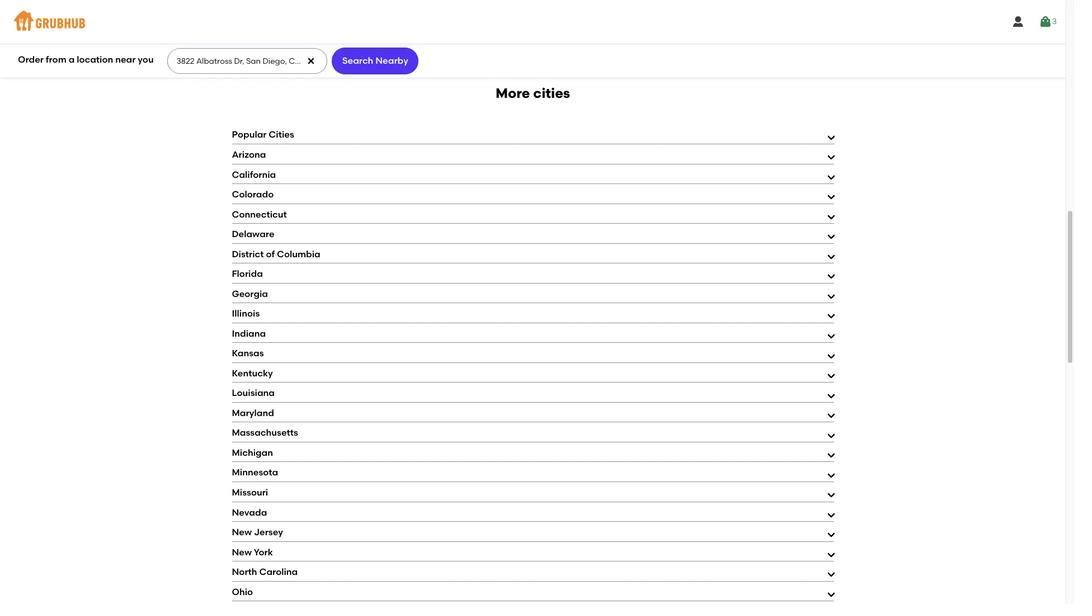 Task type: vqa. For each thing, say whether or not it's contained in the screenshot.
772
yes



Task type: describe. For each thing, give the bounding box(es) containing it.
664
[[324, 33, 338, 42]]

3
[[1052, 17, 1057, 26]]

carolina
[[259, 567, 298, 578]]

Search Address search field
[[167, 49, 326, 73]]

nearby
[[376, 55, 408, 66]]

kentucky
[[232, 368, 273, 379]]

michigan
[[232, 448, 273, 458]]

columbia
[[277, 249, 320, 259]]

from
[[46, 54, 66, 65]]

more
[[496, 85, 530, 101]]

664 ratings
[[324, 33, 366, 42]]

jersey
[[254, 527, 283, 538]]

popular cities
[[232, 130, 294, 140]]

location
[[77, 54, 113, 65]]

california
[[232, 169, 276, 180]]

ohio
[[232, 587, 253, 597]]

near
[[115, 54, 136, 65]]

delaware
[[232, 229, 275, 240]]

of
[[266, 249, 275, 259]]

772
[[479, 33, 491, 42]]

north carolina
[[232, 567, 298, 578]]

ratings for 664 ratings
[[340, 33, 366, 42]]

district
[[232, 249, 264, 259]]

search nearby button
[[332, 48, 419, 74]]

missouri
[[232, 487, 268, 498]]

nevada
[[232, 507, 267, 518]]

maryland
[[232, 408, 274, 418]]

you
[[138, 54, 154, 65]]



Task type: locate. For each thing, give the bounding box(es) containing it.
popular
[[232, 130, 267, 140]]

new up 'north'
[[232, 547, 252, 558]]

north
[[232, 567, 257, 578]]

3 button
[[1039, 12, 1057, 32]]

0 horizontal spatial ratings
[[340, 33, 366, 42]]

ratings right the 772
[[493, 33, 519, 42]]

indiana
[[232, 328, 266, 339]]

new jersey
[[232, 527, 283, 538]]

georgia
[[232, 289, 268, 299]]

connecticut
[[232, 209, 287, 220]]

2 new from the top
[[232, 547, 252, 558]]

772 ratings
[[479, 33, 519, 42]]

1 horizontal spatial ratings
[[493, 33, 519, 42]]

york
[[254, 547, 273, 558]]

0 horizontal spatial svg image
[[307, 57, 316, 65]]

1 horizontal spatial svg image
[[1012, 15, 1025, 29]]

district of columbia
[[232, 249, 320, 259]]

illinois
[[232, 308, 260, 319]]

ratings for 772 ratings
[[493, 33, 519, 42]]

new down the nevada
[[232, 527, 252, 538]]

1 vertical spatial new
[[232, 547, 252, 558]]

svg image inside 3 button
[[1039, 15, 1052, 29]]

colorado
[[232, 189, 274, 200]]

order
[[18, 54, 44, 65]]

minnesota
[[232, 467, 278, 478]]

a
[[69, 54, 75, 65]]

0 vertical spatial new
[[232, 527, 252, 538]]

2 ratings from the left
[[493, 33, 519, 42]]

arizona
[[232, 149, 266, 160]]

louisiana
[[232, 388, 275, 399]]

more cities
[[496, 85, 570, 101]]

svg image
[[1012, 15, 1025, 29], [1039, 15, 1052, 29], [307, 57, 316, 65]]

1 ratings from the left
[[340, 33, 366, 42]]

ratings
[[340, 33, 366, 42], [493, 33, 519, 42]]

new for new jersey
[[232, 527, 252, 538]]

florida
[[232, 269, 263, 279]]

search nearby
[[342, 55, 408, 66]]

order from a location near you
[[18, 54, 154, 65]]

search
[[342, 55, 373, 66]]

cities
[[533, 85, 570, 101]]

massachusetts
[[232, 428, 298, 438]]

ratings right 664
[[340, 33, 366, 42]]

1 new from the top
[[232, 527, 252, 538]]

new
[[232, 527, 252, 538], [232, 547, 252, 558]]

cities
[[269, 130, 294, 140]]

main navigation navigation
[[0, 0, 1066, 44]]

2 horizontal spatial svg image
[[1039, 15, 1052, 29]]

kansas
[[232, 348, 264, 359]]

new for new york
[[232, 547, 252, 558]]

new york
[[232, 547, 273, 558]]



